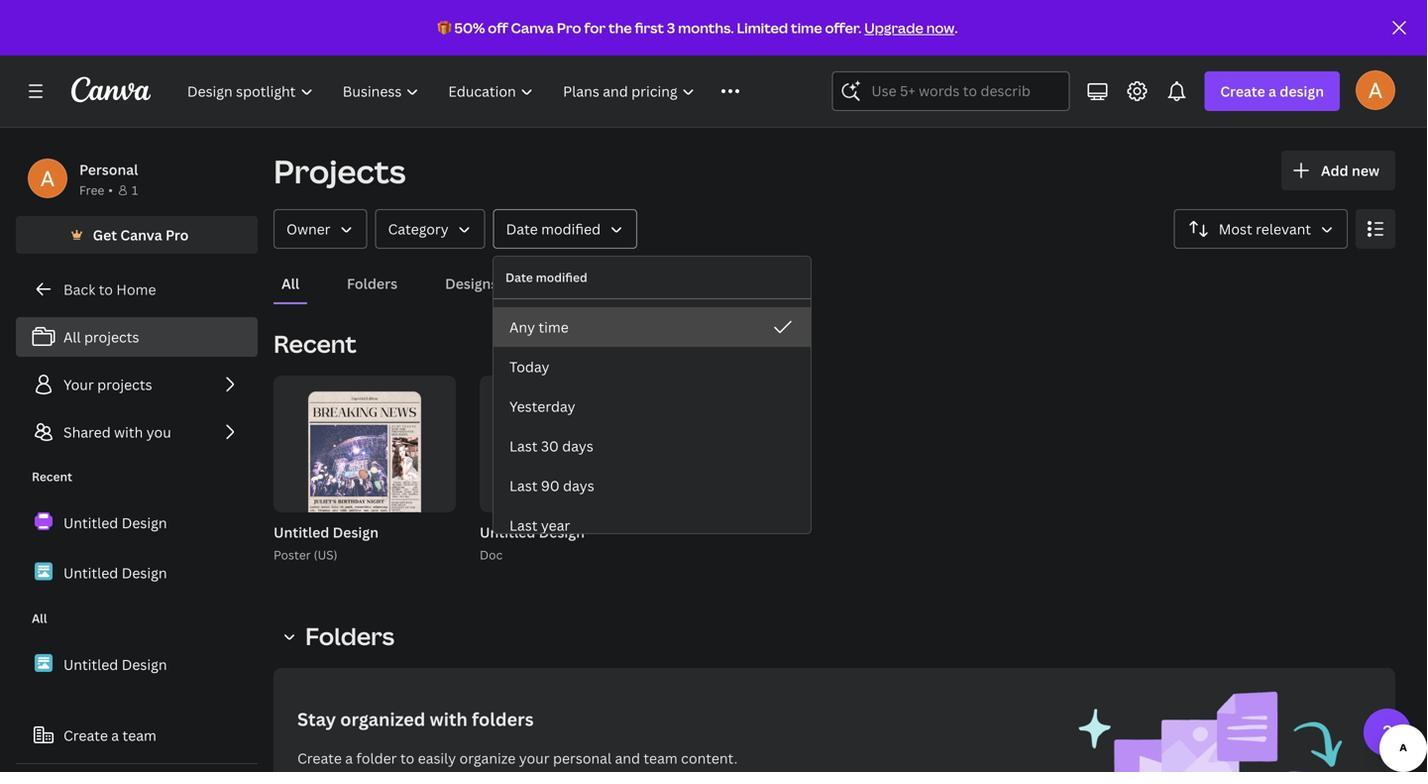 Task type: locate. For each thing, give the bounding box(es) containing it.
Date modified button
[[493, 209, 638, 249]]

1 vertical spatial team
[[644, 749, 678, 768]]

projects right your
[[97, 375, 152, 394]]

days for last 30 days
[[562, 437, 594, 456]]

top level navigation element
[[175, 71, 785, 111], [175, 71, 785, 111]]

free
[[79, 182, 104, 198]]

1 horizontal spatial team
[[644, 749, 678, 768]]

untitled design link
[[16, 502, 258, 544], [16, 552, 258, 594], [16, 644, 258, 686]]

any
[[510, 318, 535, 337]]

0 horizontal spatial create
[[63, 726, 108, 745]]

0 horizontal spatial all
[[32, 610, 47, 627]]

2 untitled design button from the left
[[480, 521, 585, 545]]

1 untitled design button from the left
[[274, 521, 379, 545]]

shared
[[63, 423, 111, 442]]

yesterday
[[510, 397, 576, 416]]

untitled design for 3rd untitled design link from the bottom of the page
[[63, 513, 167, 532]]

0 vertical spatial untitled design link
[[16, 502, 258, 544]]

all button
[[274, 265, 307, 302]]

days inside option
[[563, 476, 595, 495]]

canva right off
[[511, 18, 554, 37]]

first
[[635, 18, 664, 37]]

to right back
[[99, 280, 113, 299]]

doc
[[480, 547, 503, 563]]

0 vertical spatial folders
[[347, 274, 398, 293]]

time
[[791, 18, 823, 37], [539, 318, 569, 337]]

0 vertical spatial a
[[1269, 82, 1277, 101]]

0 vertical spatial list
[[16, 317, 258, 452]]

0 vertical spatial recent
[[274, 328, 357, 360]]

untitled inside list
[[63, 655, 118, 674]]

0 horizontal spatial a
[[111, 726, 119, 745]]

0 horizontal spatial recent
[[32, 469, 72, 485]]

1 vertical spatial with
[[430, 708, 468, 732]]

2 vertical spatial a
[[345, 749, 353, 768]]

1 vertical spatial untitled design
[[63, 563, 167, 582]]

untitled design inside untitled design list
[[63, 655, 167, 674]]

now
[[927, 18, 955, 37]]

2 list from the top
[[16, 502, 258, 594]]

1 horizontal spatial canva
[[511, 18, 554, 37]]

list
[[16, 317, 258, 452], [16, 502, 258, 594]]

create a team button
[[16, 716, 258, 756]]

canva inside "get canva pro" button
[[120, 226, 162, 244]]

.
[[955, 18, 958, 37]]

yesterday button
[[494, 387, 811, 426]]

2 vertical spatial untitled design
[[63, 655, 167, 674]]

0 vertical spatial create
[[1221, 82, 1266, 101]]

time left offer.
[[791, 18, 823, 37]]

poster
[[274, 547, 311, 563]]

year
[[541, 516, 571, 535]]

free •
[[79, 182, 113, 198]]

0 vertical spatial last
[[510, 437, 538, 456]]

1 list from the top
[[16, 317, 258, 452]]

1 date modified from the top
[[506, 220, 601, 238]]

1 vertical spatial create
[[63, 726, 108, 745]]

last for last year
[[510, 516, 538, 535]]

90
[[541, 476, 560, 495]]

today option
[[494, 347, 811, 387]]

1 vertical spatial pro
[[166, 226, 189, 244]]

team
[[122, 726, 157, 745], [644, 749, 678, 768]]

time right any
[[539, 318, 569, 337]]

designs button
[[437, 265, 506, 302]]

1 vertical spatial days
[[563, 476, 595, 495]]

create inside dropdown button
[[1221, 82, 1266, 101]]

2 untitled design from the top
[[63, 563, 167, 582]]

🎁
[[438, 18, 452, 37]]

get canva pro button
[[16, 216, 258, 254]]

1 horizontal spatial time
[[791, 18, 823, 37]]

with left you
[[114, 423, 143, 442]]

0 vertical spatial date modified
[[506, 220, 601, 238]]

team inside button
[[122, 726, 157, 745]]

3 last from the top
[[510, 516, 538, 535]]

your
[[63, 375, 94, 394]]

create a design button
[[1205, 71, 1341, 111]]

untitled design button for untitled design doc
[[480, 521, 585, 545]]

0 vertical spatial pro
[[557, 18, 582, 37]]

category
[[388, 220, 449, 238]]

with
[[114, 423, 143, 442], [430, 708, 468, 732]]

2 vertical spatial all
[[32, 610, 47, 627]]

images button
[[538, 265, 601, 302]]

Owner button
[[274, 209, 367, 249]]

1 vertical spatial a
[[111, 726, 119, 745]]

untitled
[[63, 513, 118, 532], [274, 523, 330, 542], [480, 523, 536, 542], [63, 563, 118, 582], [63, 655, 118, 674]]

0 horizontal spatial to
[[99, 280, 113, 299]]

last for last 90 days
[[510, 476, 538, 495]]

0 vertical spatial to
[[99, 280, 113, 299]]

1 untitled design link from the top
[[16, 502, 258, 544]]

to
[[99, 280, 113, 299], [400, 749, 415, 768]]

pro up back to home 'link' at the left top
[[166, 226, 189, 244]]

Sort by button
[[1175, 209, 1349, 249]]

untitled design button
[[274, 521, 379, 545], [480, 521, 585, 545]]

2 horizontal spatial all
[[282, 274, 300, 293]]

shared with you
[[63, 423, 171, 442]]

personal
[[79, 160, 138, 179]]

1 horizontal spatial a
[[345, 749, 353, 768]]

(us)
[[314, 547, 338, 563]]

2 date from the top
[[506, 269, 533, 286]]

last inside option
[[510, 437, 538, 456]]

0 horizontal spatial canva
[[120, 226, 162, 244]]

modified up 'images' button
[[542, 220, 601, 238]]

1 horizontal spatial all
[[63, 328, 81, 347]]

a inside create a design dropdown button
[[1269, 82, 1277, 101]]

1 vertical spatial last
[[510, 476, 538, 495]]

back
[[63, 280, 95, 299]]

0 vertical spatial days
[[562, 437, 594, 456]]

0 vertical spatial team
[[122, 726, 157, 745]]

1 horizontal spatial untitled design button
[[480, 521, 585, 545]]

untitled design poster (us)
[[274, 523, 379, 563]]

any time button
[[494, 307, 811, 347]]

1 vertical spatial all
[[63, 328, 81, 347]]

recent down all button
[[274, 328, 357, 360]]

projects for all projects
[[84, 328, 139, 347]]

0 vertical spatial projects
[[84, 328, 139, 347]]

all for all button
[[282, 274, 300, 293]]

your
[[519, 749, 550, 768]]

1 vertical spatial projects
[[97, 375, 152, 394]]

1 vertical spatial time
[[539, 318, 569, 337]]

canva
[[511, 18, 554, 37], [120, 226, 162, 244]]

canva right get
[[120, 226, 162, 244]]

2 vertical spatial create
[[297, 749, 342, 768]]

0 vertical spatial modified
[[542, 220, 601, 238]]

Search search field
[[872, 72, 1031, 110]]

last 90 days option
[[494, 466, 811, 506]]

1 horizontal spatial pro
[[557, 18, 582, 37]]

design inside untitled design poster (us)
[[333, 523, 379, 542]]

last 90 days button
[[494, 466, 811, 506]]

organize
[[460, 749, 516, 768]]

folder
[[357, 749, 397, 768]]

a inside create a team button
[[111, 726, 119, 745]]

untitled design button up (us)
[[274, 521, 379, 545]]

1 horizontal spatial recent
[[274, 328, 357, 360]]

last left '30'
[[510, 437, 538, 456]]

last inside option
[[510, 516, 538, 535]]

folders down (us)
[[305, 620, 395, 652]]

create
[[1221, 82, 1266, 101], [63, 726, 108, 745], [297, 749, 342, 768]]

date modified inside button
[[506, 220, 601, 238]]

to left easily at the bottom left of the page
[[400, 749, 415, 768]]

2 date modified from the top
[[506, 269, 588, 286]]

1 last from the top
[[510, 437, 538, 456]]

add new button
[[1282, 151, 1396, 190]]

1 horizontal spatial create
[[297, 749, 342, 768]]

a for design
[[1269, 82, 1277, 101]]

last inside option
[[510, 476, 538, 495]]

last left year
[[510, 516, 538, 535]]

folders down category
[[347, 274, 398, 293]]

2 horizontal spatial create
[[1221, 82, 1266, 101]]

1 vertical spatial untitled design link
[[16, 552, 258, 594]]

create inside button
[[63, 726, 108, 745]]

date modified
[[506, 220, 601, 238], [506, 269, 588, 286]]

1 vertical spatial to
[[400, 749, 415, 768]]

2 horizontal spatial a
[[1269, 82, 1277, 101]]

all for all projects
[[63, 328, 81, 347]]

1 vertical spatial canva
[[120, 226, 162, 244]]

2 vertical spatial untitled design link
[[16, 644, 258, 686]]

modified down date modified button
[[536, 269, 588, 286]]

1 vertical spatial modified
[[536, 269, 588, 286]]

0 horizontal spatial time
[[539, 318, 569, 337]]

0 horizontal spatial with
[[114, 423, 143, 442]]

2 vertical spatial last
[[510, 516, 538, 535]]

today
[[510, 357, 550, 376]]

folders button
[[339, 265, 406, 302]]

design
[[1280, 82, 1325, 101]]

date right designs
[[506, 269, 533, 286]]

last left the '90'
[[510, 476, 538, 495]]

date modified up images on the left
[[506, 220, 601, 238]]

any time
[[510, 318, 569, 337]]

days right '30'
[[562, 437, 594, 456]]

home
[[116, 280, 156, 299]]

0 vertical spatial date
[[506, 220, 538, 238]]

owner
[[287, 220, 331, 238]]

last
[[510, 437, 538, 456], [510, 476, 538, 495], [510, 516, 538, 535]]

0 horizontal spatial team
[[122, 726, 157, 745]]

None search field
[[832, 71, 1070, 111]]

untitled design button for untitled design poster (us)
[[274, 521, 379, 545]]

days inside option
[[562, 437, 594, 456]]

recent down shared
[[32, 469, 72, 485]]

untitled design
[[63, 513, 167, 532], [63, 563, 167, 582], [63, 655, 167, 674]]

1 vertical spatial recent
[[32, 469, 72, 485]]

all projects
[[63, 328, 139, 347]]

0 horizontal spatial untitled design button
[[274, 521, 379, 545]]

1 horizontal spatial with
[[430, 708, 468, 732]]

1 vertical spatial date
[[506, 269, 533, 286]]

Category button
[[375, 209, 486, 249]]

date up 'images' button
[[506, 220, 538, 238]]

last 90 days
[[510, 476, 595, 495]]

2 last from the top
[[510, 476, 538, 495]]

offer.
[[825, 18, 862, 37]]

1 vertical spatial list
[[16, 502, 258, 594]]

date
[[506, 220, 538, 238], [506, 269, 533, 286]]

folders
[[347, 274, 398, 293], [305, 620, 395, 652]]

projects down back to home
[[84, 328, 139, 347]]

1 vertical spatial date modified
[[506, 269, 588, 286]]

months.
[[678, 18, 734, 37]]

last for last 30 days
[[510, 437, 538, 456]]

modified
[[542, 220, 601, 238], [536, 269, 588, 286]]

projects
[[84, 328, 139, 347], [97, 375, 152, 394]]

design
[[122, 513, 167, 532], [333, 523, 379, 542], [539, 523, 585, 542], [122, 563, 167, 582], [122, 655, 167, 674]]

pro left for
[[557, 18, 582, 37]]

0 horizontal spatial pro
[[166, 226, 189, 244]]

0 vertical spatial canva
[[511, 18, 554, 37]]

3 untitled design from the top
[[63, 655, 167, 674]]

1 date from the top
[[506, 220, 538, 238]]

0 vertical spatial all
[[282, 274, 300, 293]]

list box
[[494, 307, 811, 545]]

with up easily at the bottom left of the page
[[430, 708, 468, 732]]

days right the '90'
[[563, 476, 595, 495]]

untitled for 3rd untitled design link from the bottom of the page
[[63, 513, 118, 532]]

50%
[[455, 18, 485, 37]]

0 vertical spatial untitled design
[[63, 513, 167, 532]]

last 30 days option
[[494, 426, 811, 466]]

all inside button
[[282, 274, 300, 293]]

untitled design button up the doc
[[480, 521, 585, 545]]

untitled for second untitled design link from the bottom of the page
[[63, 563, 118, 582]]

1 vertical spatial folders
[[305, 620, 395, 652]]

list containing untitled design
[[16, 502, 258, 594]]

yesterday option
[[494, 387, 811, 426]]

all
[[282, 274, 300, 293], [63, 328, 81, 347], [32, 610, 47, 627]]

1 untitled design from the top
[[63, 513, 167, 532]]

all inside list
[[63, 328, 81, 347]]

date modified up any time
[[506, 269, 588, 286]]



Task type: vqa. For each thing, say whether or not it's contained in the screenshot.
the James Peterson image
no



Task type: describe. For each thing, give the bounding box(es) containing it.
folders
[[472, 708, 534, 732]]

untitled design for first untitled design link from the bottom of the page
[[63, 655, 167, 674]]

create for create a team
[[63, 726, 108, 745]]

images
[[546, 274, 593, 293]]

stay organized with folders
[[297, 708, 534, 732]]

limited
[[737, 18, 789, 37]]

organized
[[340, 708, 426, 732]]

last year option
[[494, 506, 811, 545]]

relevant
[[1257, 220, 1312, 238]]

back to home link
[[16, 270, 258, 309]]

add new
[[1322, 161, 1380, 180]]

30
[[541, 437, 559, 456]]

create a team
[[63, 726, 157, 745]]

get canva pro
[[93, 226, 189, 244]]

the
[[609, 18, 632, 37]]

days for last 90 days
[[563, 476, 595, 495]]

a for team
[[111, 726, 119, 745]]

design inside list
[[122, 655, 167, 674]]

for
[[584, 18, 606, 37]]

upgrade now button
[[865, 18, 955, 37]]

and
[[615, 749, 641, 768]]

stay
[[297, 708, 336, 732]]

folders button
[[274, 617, 407, 656]]

list containing all projects
[[16, 317, 258, 452]]

create for create a folder to easily organize your personal and team content.
[[297, 749, 342, 768]]

content.
[[681, 749, 738, 768]]

list box containing any time
[[494, 307, 811, 545]]

🎁 50% off canva pro for the first 3 months. limited time offer. upgrade now .
[[438, 18, 958, 37]]

untitled design doc
[[480, 523, 585, 563]]

last year
[[510, 516, 571, 535]]

personal
[[553, 749, 612, 768]]

date inside date modified button
[[506, 220, 538, 238]]

modified inside button
[[542, 220, 601, 238]]

•
[[108, 182, 113, 198]]

easily
[[418, 749, 456, 768]]

0 vertical spatial with
[[114, 423, 143, 442]]

create for create a design
[[1221, 82, 1266, 101]]

shared with you link
[[16, 413, 258, 452]]

time inside button
[[539, 318, 569, 337]]

design inside untitled design doc
[[539, 523, 585, 542]]

3
[[667, 18, 676, 37]]

your projects link
[[16, 365, 258, 405]]

create a design
[[1221, 82, 1325, 101]]

1 horizontal spatial to
[[400, 749, 415, 768]]

upgrade
[[865, 18, 924, 37]]

untitled for first untitled design link from the bottom of the page
[[63, 655, 118, 674]]

a for folder
[[345, 749, 353, 768]]

untitled inside untitled design poster (us)
[[274, 523, 330, 542]]

all projects link
[[16, 317, 258, 357]]

untitled design for second untitled design link from the bottom of the page
[[63, 563, 167, 582]]

apple lee image
[[1357, 70, 1396, 110]]

last 30 days button
[[494, 426, 811, 466]]

to inside 'link'
[[99, 280, 113, 299]]

pro inside button
[[166, 226, 189, 244]]

last 30 days
[[510, 437, 594, 456]]

add
[[1322, 161, 1349, 180]]

folders inside button
[[347, 274, 398, 293]]

any time option
[[494, 307, 811, 347]]

untitled design list
[[16, 644, 258, 736]]

last year button
[[494, 506, 811, 545]]

back to home
[[63, 280, 156, 299]]

you
[[146, 423, 171, 442]]

projects for your projects
[[97, 375, 152, 394]]

most
[[1219, 220, 1253, 238]]

off
[[488, 18, 508, 37]]

2 untitled design link from the top
[[16, 552, 258, 594]]

today button
[[494, 347, 811, 387]]

3 untitled design link from the top
[[16, 644, 258, 686]]

designs
[[445, 274, 498, 293]]

get
[[93, 226, 117, 244]]

0 vertical spatial time
[[791, 18, 823, 37]]

1
[[132, 182, 138, 198]]

untitled inside untitled design doc
[[480, 523, 536, 542]]

your projects
[[63, 375, 152, 394]]

folders inside dropdown button
[[305, 620, 395, 652]]

most relevant
[[1219, 220, 1312, 238]]

new
[[1353, 161, 1380, 180]]

create a folder to easily organize your personal and team content.
[[297, 749, 738, 768]]

projects
[[274, 150, 406, 193]]



